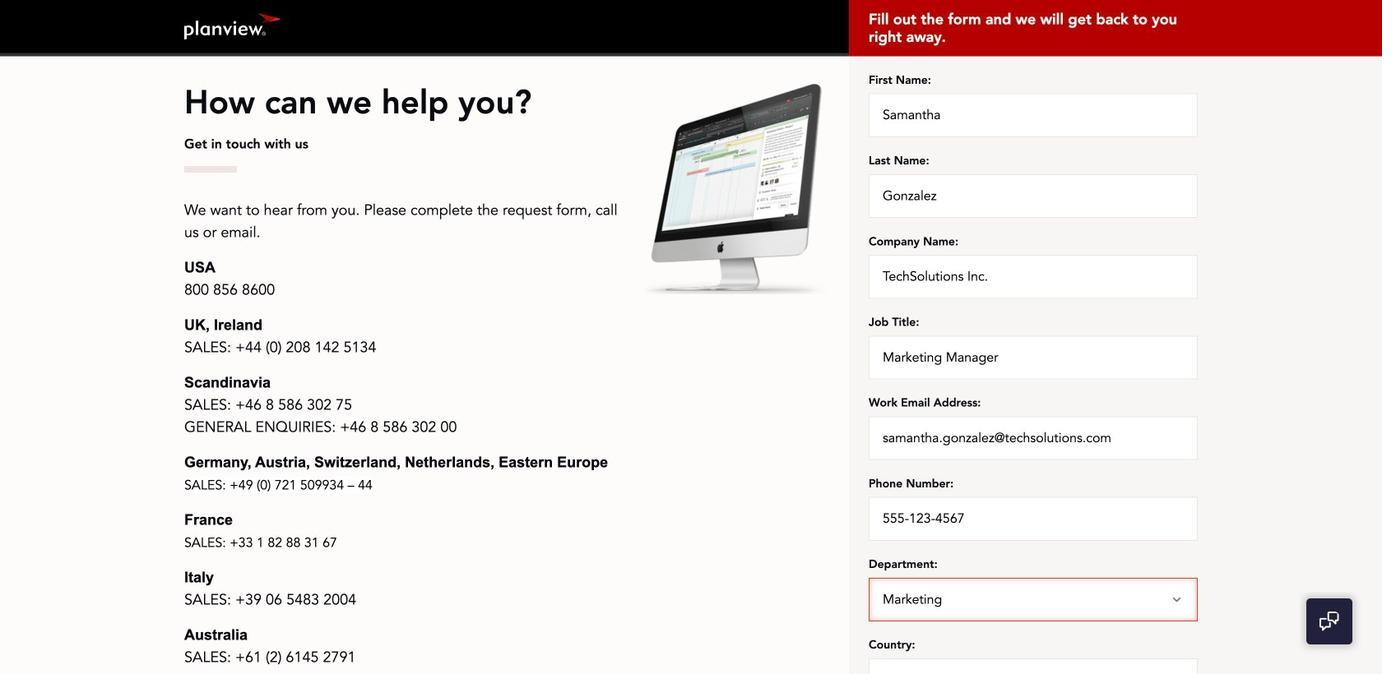 Task type: describe. For each thing, give the bounding box(es) containing it.
planview logo image
[[184, 13, 280, 39]]

contact us image
[[645, 83, 829, 295]]



Task type: locate. For each thing, give the bounding box(es) containing it.
None text field
[[869, 174, 1198, 218], [869, 255, 1198, 299], [869, 336, 1198, 380], [869, 174, 1198, 218], [869, 255, 1198, 299], [869, 336, 1198, 380]]

None telephone field
[[869, 498, 1198, 541]]

None text field
[[869, 94, 1198, 137]]

None email field
[[869, 417, 1198, 460]]



